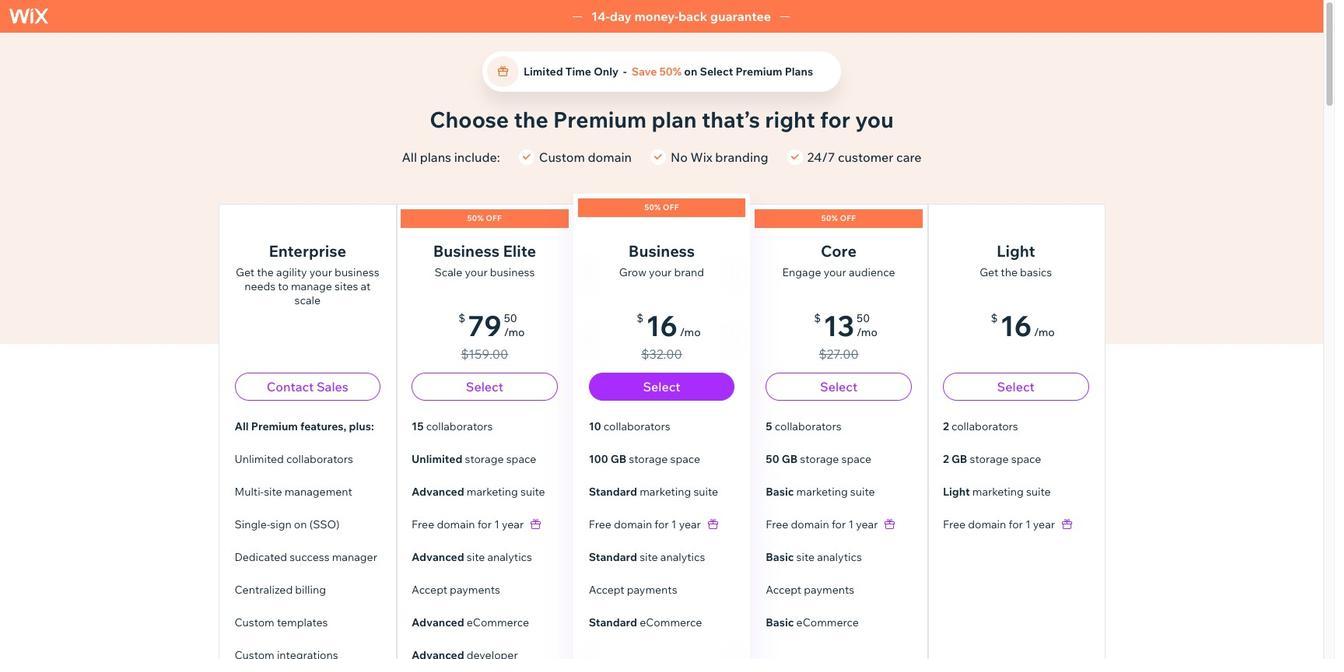 Task type: locate. For each thing, give the bounding box(es) containing it.
ecommerce for basic ecommerce
[[797, 616, 859, 630]]

dedicated success manager
[[235, 550, 377, 564]]

1 analytics from the left
[[487, 550, 532, 564]]

for down "standard marketing suite"
[[655, 518, 669, 532]]

1 vertical spatial all
[[235, 419, 249, 433]]

1 horizontal spatial all
[[402, 149, 417, 165]]

0 horizontal spatial accept
[[412, 583, 447, 597]]

1 horizontal spatial gb
[[782, 452, 798, 466]]

get for enterprise
[[236, 265, 255, 279]]

2 horizontal spatial ecommerce
[[797, 616, 859, 630]]

2 free domain for 1 year from the left
[[589, 518, 701, 532]]

3 gb from the left
[[952, 452, 968, 466]]

select down $32.00
[[643, 379, 681, 395]]

1 accept payments from the left
[[412, 583, 500, 597]]

2 gb from the left
[[782, 452, 798, 466]]

your
[[310, 265, 332, 279], [465, 265, 488, 279], [649, 265, 672, 279], [824, 265, 847, 279]]

space
[[506, 452, 536, 466], [671, 452, 701, 466], [842, 452, 872, 466], [1012, 452, 1042, 466]]

on right sign
[[294, 518, 307, 532]]

1 business from the left
[[335, 265, 379, 279]]

2 vertical spatial premium
[[251, 419, 298, 433]]

1 horizontal spatial light
[[997, 241, 1035, 261]]

50%
[[660, 65, 682, 79], [645, 202, 661, 212], [467, 213, 484, 223], [822, 213, 838, 223]]

single-
[[235, 518, 270, 532]]

0 horizontal spatial on
[[294, 518, 307, 532]]

0 horizontal spatial 50% off
[[467, 213, 502, 223]]

0 horizontal spatial custom
[[235, 616, 275, 630]]

gb for 2 gb
[[952, 452, 968, 466]]

2 horizontal spatial accept payments
[[766, 583, 855, 597]]

1 your from the left
[[310, 265, 332, 279]]

advanced for site analytics
[[412, 550, 464, 564]]

marketing for basic
[[797, 485, 848, 499]]

the inside enterprise get the agility your business needs to manage sites at scale
[[257, 265, 274, 279]]

limited
[[524, 65, 563, 79]]

free down light marketing suite
[[943, 518, 966, 532]]

centralized billing
[[235, 583, 326, 597]]

50 right 79
[[504, 311, 517, 325]]

suite down 2 gb storage space
[[1027, 485, 1051, 499]]

1 vertical spatial standard
[[589, 550, 637, 564]]

collaborators for 10
[[604, 419, 671, 433]]

4 $ from the left
[[991, 311, 998, 325]]

2 marketing from the left
[[640, 485, 691, 499]]

2 year from the left
[[679, 518, 701, 532]]

2 basic from the top
[[766, 550, 794, 564]]

storage up light marketing suite
[[970, 452, 1009, 466]]

3 $ from the left
[[814, 311, 821, 325]]

accept up advanced ecommerce
[[412, 583, 447, 597]]

/mo right 79
[[504, 325, 525, 339]]

0 vertical spatial standard
[[589, 485, 637, 499]]

standard for site analytics
[[589, 550, 637, 564]]

select button down $159.00
[[412, 373, 558, 401]]

0 horizontal spatial ecommerce
[[467, 616, 529, 630]]

16 inside $ 16 /mo $32.00
[[646, 308, 678, 343]]

0 horizontal spatial business
[[433, 241, 500, 261]]

2 gb storage space
[[943, 452, 1042, 466]]

50% up core on the top
[[822, 213, 838, 223]]

1 standard from the top
[[589, 485, 637, 499]]

customer
[[838, 149, 894, 165]]

0 horizontal spatial 50
[[504, 311, 517, 325]]

50% off up core on the top
[[822, 213, 856, 223]]

free domain for 1 year down basic marketing suite
[[766, 518, 878, 532]]

2 storage from the left
[[629, 452, 668, 466]]

collaborators for 5
[[775, 419, 842, 433]]

get inside enterprise get the agility your business needs to manage sites at scale
[[236, 265, 255, 279]]

0 vertical spatial light
[[997, 241, 1035, 261]]

$ down light get the basics
[[991, 311, 998, 325]]

3 analytics from the left
[[817, 550, 862, 564]]

business
[[335, 265, 379, 279], [490, 265, 535, 279]]

2 business from the left
[[629, 241, 695, 261]]

4 marketing from the left
[[973, 485, 1024, 499]]

3 1 from the left
[[849, 518, 854, 532]]

site up sign
[[264, 485, 282, 499]]

50% off
[[645, 202, 679, 212], [467, 213, 502, 223], [822, 213, 856, 223]]

16 down basics
[[1000, 308, 1032, 343]]

0 horizontal spatial premium
[[251, 419, 298, 433]]

space up basic marketing suite
[[842, 452, 872, 466]]

standard up standard ecommerce
[[589, 550, 637, 564]]

get inside light get the basics
[[980, 265, 999, 279]]

ecommerce down the standard site analytics
[[640, 616, 702, 630]]

advanced
[[412, 485, 464, 499], [412, 550, 464, 564], [412, 616, 464, 630]]

1 marketing from the left
[[467, 485, 518, 499]]

all up unlimited collaborators on the left bottom of the page
[[235, 419, 249, 433]]

manager
[[332, 550, 377, 564]]

off up core on the top
[[840, 213, 856, 223]]

select for 4th select button from right
[[466, 379, 504, 395]]

your down enterprise
[[310, 265, 332, 279]]

ecommerce down the basic site analytics at the right of the page
[[797, 616, 859, 630]]

2 advanced from the top
[[412, 550, 464, 564]]

analytics down advanced marketing suite
[[487, 550, 532, 564]]

space up advanced marketing suite
[[506, 452, 536, 466]]

at
[[361, 279, 371, 293]]

1 vertical spatial advanced
[[412, 550, 464, 564]]

50
[[504, 311, 517, 325], [857, 311, 870, 325], [766, 452, 779, 466]]

/mo inside $ 79 50 /mo $159.00
[[504, 325, 525, 339]]

0 horizontal spatial analytics
[[487, 550, 532, 564]]

1 horizontal spatial accept payments
[[589, 583, 678, 597]]

0 vertical spatial advanced
[[412, 485, 464, 499]]

for
[[820, 106, 851, 133], [478, 518, 492, 532], [655, 518, 669, 532], [832, 518, 846, 532], [1009, 518, 1023, 532]]

all for all premium features, plus:
[[235, 419, 249, 433]]

50 inside $ 13 50 /mo $27.00
[[857, 311, 870, 325]]

only
[[594, 65, 619, 79]]

marketing for light
[[973, 485, 1024, 499]]

the for enterprise
[[257, 265, 274, 279]]

3 ecommerce from the left
[[797, 616, 859, 630]]

/mo up $32.00
[[680, 325, 701, 339]]

multi-site management
[[235, 485, 353, 499]]

unlimited for unlimited collaborators
[[235, 452, 284, 466]]

2 select button from the left
[[589, 373, 735, 401]]

suite down 50 gb storage space
[[850, 485, 875, 499]]

1 business from the left
[[433, 241, 500, 261]]

0 vertical spatial 2
[[943, 419, 949, 433]]

1 2 from the top
[[943, 419, 949, 433]]

analytics for advanced site analytics
[[487, 550, 532, 564]]

$ inside $ 79 50 /mo $159.00
[[459, 311, 465, 325]]

free up advanced site analytics
[[412, 518, 434, 532]]

free domain for 1 year up the standard site analytics
[[589, 518, 701, 532]]

accept payments up advanced ecommerce
[[412, 583, 500, 597]]

domain down light marketing suite
[[968, 518, 1007, 532]]

1 horizontal spatial ecommerce
[[640, 616, 702, 630]]

space for 50 gb storage space
[[842, 452, 872, 466]]

2 space from the left
[[671, 452, 701, 466]]

basic up basic ecommerce
[[766, 550, 794, 564]]

centralized
[[235, 583, 293, 597]]

50% off up business elite scale your business
[[467, 213, 502, 223]]

payments down the standard site analytics
[[627, 583, 678, 597]]

0 horizontal spatial the
[[257, 265, 274, 279]]

1 horizontal spatial accept
[[589, 583, 625, 597]]

0 vertical spatial basic
[[766, 485, 794, 499]]

3 storage from the left
[[800, 452, 839, 466]]

1 horizontal spatial unlimited
[[412, 452, 463, 466]]

site for advanced
[[467, 550, 485, 564]]

2 business from the left
[[490, 265, 535, 279]]

get
[[236, 265, 255, 279], [980, 265, 999, 279]]

templates
[[277, 616, 328, 630]]

select up that's on the right
[[700, 65, 733, 79]]

all for all plans include:
[[402, 149, 417, 165]]

$159.00
[[461, 346, 508, 362]]

1 down "standard marketing suite"
[[671, 518, 677, 532]]

year down light marketing suite
[[1033, 518, 1055, 532]]

1 get from the left
[[236, 265, 255, 279]]

2 horizontal spatial accept
[[766, 583, 802, 597]]

1 horizontal spatial business
[[629, 241, 695, 261]]

13
[[824, 308, 855, 343]]

2 horizontal spatial premium
[[736, 65, 783, 79]]

3 your from the left
[[649, 265, 672, 279]]

business inside business grow your brand
[[629, 241, 695, 261]]

site up standard ecommerce
[[640, 550, 658, 564]]

marketing down 100 gb storage space on the bottom of the page
[[640, 485, 691, 499]]

2 horizontal spatial off
[[840, 213, 856, 223]]

suite down 100 gb storage space on the bottom of the page
[[694, 485, 718, 499]]

1 /mo from the left
[[504, 325, 525, 339]]

2 horizontal spatial the
[[1001, 265, 1018, 279]]

1 horizontal spatial off
[[663, 202, 679, 212]]

$ 13 50 /mo $27.00
[[814, 308, 878, 362]]

ecommerce
[[467, 616, 529, 630], [640, 616, 702, 630], [797, 616, 859, 630]]

50 for 79
[[504, 311, 517, 325]]

$ inside $ 16 /mo $32.00
[[637, 311, 644, 325]]

back
[[679, 9, 708, 24]]

5
[[766, 419, 773, 433]]

collaborators for 15
[[426, 419, 493, 433]]

0 horizontal spatial business
[[335, 265, 379, 279]]

business up brand
[[629, 241, 695, 261]]

standard for ecommerce
[[589, 616, 637, 630]]

1 horizontal spatial custom
[[539, 149, 585, 165]]

unlimited up multi- at the bottom
[[235, 452, 284, 466]]

1 select button from the left
[[412, 373, 558, 401]]

2 $ from the left
[[637, 311, 644, 325]]

business right manage
[[335, 265, 379, 279]]

$ left 79
[[459, 311, 465, 325]]

4 suite from the left
[[1027, 485, 1051, 499]]

0 horizontal spatial gb
[[611, 452, 627, 466]]

collaborators up 100 gb storage space on the bottom of the page
[[604, 419, 671, 433]]

/mo
[[504, 325, 525, 339], [680, 325, 701, 339], [857, 325, 878, 339], [1034, 325, 1055, 339]]

your inside business grow your brand
[[649, 265, 672, 279]]

storage up advanced marketing suite
[[465, 452, 504, 466]]

payments down advanced site analytics
[[450, 583, 500, 597]]

ecommerce for advanced ecommerce
[[467, 616, 529, 630]]

advanced down unlimited storage space
[[412, 485, 464, 499]]

0 vertical spatial custom
[[539, 149, 585, 165]]

1 horizontal spatial premium
[[553, 106, 647, 133]]

off down no
[[663, 202, 679, 212]]

for left you
[[820, 106, 851, 133]]

2 analytics from the left
[[661, 550, 705, 564]]

1 space from the left
[[506, 452, 536, 466]]

site up basic ecommerce
[[797, 550, 815, 564]]

2 horizontal spatial payments
[[804, 583, 855, 597]]

contact sales button
[[235, 373, 381, 401]]

1 basic from the top
[[766, 485, 794, 499]]

select
[[700, 65, 733, 79], [466, 379, 504, 395], [643, 379, 681, 395], [820, 379, 858, 395], [997, 379, 1035, 395]]

your inside core engage your audience
[[824, 265, 847, 279]]

basic down the basic site analytics at the right of the page
[[766, 616, 794, 630]]

ecommerce down advanced site analytics
[[467, 616, 529, 630]]

year down basic marketing suite
[[856, 518, 878, 532]]

accept payments up basic ecommerce
[[766, 583, 855, 597]]

the down limited
[[514, 106, 549, 133]]

16 for $ 16 /mo
[[1000, 308, 1032, 343]]

0 horizontal spatial get
[[236, 265, 255, 279]]

domain
[[588, 149, 632, 165], [437, 518, 475, 532], [614, 518, 652, 532], [791, 518, 829, 532], [968, 518, 1007, 532]]

2 ecommerce from the left
[[640, 616, 702, 630]]

all plans include:
[[402, 149, 500, 165]]

0 horizontal spatial all
[[235, 419, 249, 433]]

the left to
[[257, 265, 274, 279]]

accept up basic ecommerce
[[766, 583, 802, 597]]

off
[[663, 202, 679, 212], [486, 213, 502, 223], [840, 213, 856, 223]]

collaborators up unlimited storage space
[[426, 419, 493, 433]]

suite for advanced marketing suite
[[521, 485, 545, 499]]

get left to
[[236, 265, 255, 279]]

1 year from the left
[[502, 518, 524, 532]]

0 vertical spatial all
[[402, 149, 417, 165]]

2 16 from the left
[[1000, 308, 1032, 343]]

select button down $32.00
[[589, 373, 735, 401]]

1 ecommerce from the left
[[467, 616, 529, 630]]

marketing down unlimited storage space
[[467, 485, 518, 499]]

get left basics
[[980, 265, 999, 279]]

contact
[[267, 379, 314, 395]]

1 suite from the left
[[521, 485, 545, 499]]

2 unlimited from the left
[[412, 452, 463, 466]]

storage for 2 gb
[[970, 452, 1009, 466]]

storage up basic marketing suite
[[800, 452, 839, 466]]

1 vertical spatial light
[[943, 485, 970, 499]]

light inside light get the basics
[[997, 241, 1035, 261]]

business for elite
[[433, 241, 500, 261]]

the inside light get the basics
[[1001, 265, 1018, 279]]

payments
[[450, 583, 500, 597], [627, 583, 678, 597], [804, 583, 855, 597]]

free up the basic site analytics at the right of the page
[[766, 518, 789, 532]]

accept
[[412, 583, 447, 597], [589, 583, 625, 597], [766, 583, 802, 597]]

off up business elite scale your business
[[486, 213, 502, 223]]

0 horizontal spatial off
[[486, 213, 502, 223]]

1 advanced from the top
[[412, 485, 464, 499]]

year down advanced marketing suite
[[502, 518, 524, 532]]

gb down 2 collaborators
[[952, 452, 968, 466]]

2 /mo from the left
[[680, 325, 701, 339]]

standard for marketing suite
[[589, 485, 637, 499]]

advanced ecommerce
[[412, 616, 529, 630]]

analytics down basic marketing suite
[[817, 550, 862, 564]]

ecommerce for standard ecommerce
[[640, 616, 702, 630]]

3 standard from the top
[[589, 616, 637, 630]]

standard down the standard site analytics
[[589, 616, 637, 630]]

3 suite from the left
[[850, 485, 875, 499]]

business inside business elite scale your business
[[433, 241, 500, 261]]

manage
[[291, 279, 332, 293]]

suite for standard marketing suite
[[694, 485, 718, 499]]

suite
[[521, 485, 545, 499], [694, 485, 718, 499], [850, 485, 875, 499], [1027, 485, 1051, 499]]

basic site analytics
[[766, 550, 862, 564]]

1 vertical spatial 2
[[943, 452, 949, 466]]

standard
[[589, 485, 637, 499], [589, 550, 637, 564], [589, 616, 637, 630]]

0 horizontal spatial payments
[[450, 583, 500, 597]]

14-day money-back guarantee
[[591, 9, 771, 24]]

premium up custom domain
[[553, 106, 647, 133]]

4 storage from the left
[[970, 452, 1009, 466]]

79
[[468, 308, 502, 343]]

0 horizontal spatial unlimited
[[235, 452, 284, 466]]

scale
[[435, 265, 463, 279]]

1 $ from the left
[[459, 311, 465, 325]]

0 horizontal spatial light
[[943, 485, 970, 499]]

2 horizontal spatial analytics
[[817, 550, 862, 564]]

2 your from the left
[[465, 265, 488, 279]]

gb for 100 gb
[[611, 452, 627, 466]]

business up scale
[[433, 241, 500, 261]]

basic for ecommerce
[[766, 616, 794, 630]]

$ for 13
[[814, 311, 821, 325]]

2
[[943, 419, 949, 433], [943, 452, 949, 466]]

2 vertical spatial basic
[[766, 616, 794, 630]]

day
[[610, 9, 632, 24]]

select button down $27.00
[[766, 373, 912, 401]]

1 gb from the left
[[611, 452, 627, 466]]

engage
[[783, 265, 821, 279]]

14-
[[591, 9, 610, 24]]

advanced for ecommerce
[[412, 616, 464, 630]]

analytics down "standard marketing suite"
[[661, 550, 705, 564]]

collaborators up 50 gb storage space
[[775, 419, 842, 433]]

4 year from the left
[[1033, 518, 1055, 532]]

suite for light marketing suite
[[1027, 485, 1051, 499]]

3 marketing from the left
[[797, 485, 848, 499]]

space up light marketing suite
[[1012, 452, 1042, 466]]

storage
[[465, 452, 504, 466], [629, 452, 668, 466], [800, 452, 839, 466], [970, 452, 1009, 466]]

$
[[459, 311, 465, 325], [637, 311, 644, 325], [814, 311, 821, 325], [991, 311, 998, 325]]

1 vertical spatial custom
[[235, 616, 275, 630]]

custom
[[539, 149, 585, 165], [235, 616, 275, 630]]

2 2 from the top
[[943, 452, 949, 466]]

plus:
[[349, 419, 374, 433]]

2 get from the left
[[980, 265, 999, 279]]

your down core on the top
[[824, 265, 847, 279]]

light up basics
[[997, 241, 1035, 261]]

0 horizontal spatial 16
[[646, 308, 678, 343]]

1 unlimited from the left
[[235, 452, 284, 466]]

free up the standard site analytics
[[589, 518, 612, 532]]

gb right 100
[[611, 452, 627, 466]]

domain down choose the premium plan that's right for you on the top of the page
[[588, 149, 632, 165]]

1 horizontal spatial business
[[490, 265, 535, 279]]

free
[[412, 518, 434, 532], [589, 518, 612, 532], [766, 518, 789, 532], [943, 518, 966, 532]]

$ inside $ 13 50 /mo $27.00
[[814, 311, 821, 325]]

1 vertical spatial on
[[294, 518, 307, 532]]

1 horizontal spatial 16
[[1000, 308, 1032, 343]]

$ 79 50 /mo $159.00
[[459, 308, 525, 362]]

1 16 from the left
[[646, 308, 678, 343]]

collaborators up 2 gb storage space
[[952, 419, 1019, 433]]

1 vertical spatial basic
[[766, 550, 794, 564]]

1 down light marketing suite
[[1026, 518, 1031, 532]]

2 collaborators
[[943, 419, 1019, 433]]

free domain for 1 year down light marketing suite
[[943, 518, 1055, 532]]

1 horizontal spatial get
[[980, 265, 999, 279]]

2 vertical spatial standard
[[589, 616, 637, 630]]

2 standard from the top
[[589, 550, 637, 564]]

3 free from the left
[[766, 518, 789, 532]]

/mo inside $ 13 50 /mo $27.00
[[857, 325, 878, 339]]

3 advanced from the top
[[412, 616, 464, 630]]

advanced for marketing suite
[[412, 485, 464, 499]]

all left 'plans'
[[402, 149, 417, 165]]

2 vertical spatial advanced
[[412, 616, 464, 630]]

2 down 2 collaborators
[[943, 452, 949, 466]]

/mo right '13'
[[857, 325, 878, 339]]

analytics
[[487, 550, 532, 564], [661, 550, 705, 564], [817, 550, 862, 564]]

1 horizontal spatial on
[[684, 65, 698, 79]]

premium left plans at the top
[[736, 65, 783, 79]]

marketing for standard
[[640, 485, 691, 499]]

4 your from the left
[[824, 265, 847, 279]]

1 horizontal spatial analytics
[[661, 550, 705, 564]]

analytics for standard site analytics
[[661, 550, 705, 564]]

the for light
[[1001, 265, 1018, 279]]

3 /mo from the left
[[857, 325, 878, 339]]

2 suite from the left
[[694, 485, 718, 499]]

accept up standard ecommerce
[[589, 583, 625, 597]]

dedicated
[[235, 550, 287, 564]]

0 vertical spatial on
[[684, 65, 698, 79]]

payments down the basic site analytics at the right of the page
[[804, 583, 855, 597]]

50% off up business grow your brand
[[645, 202, 679, 212]]

2 horizontal spatial gb
[[952, 452, 968, 466]]

3 space from the left
[[842, 452, 872, 466]]

4 space from the left
[[1012, 452, 1042, 466]]

0 horizontal spatial accept payments
[[412, 583, 500, 597]]

business
[[433, 241, 500, 261], [629, 241, 695, 261]]

standard down 100
[[589, 485, 637, 499]]

$ 16 /mo
[[991, 308, 1055, 343]]

3 basic from the top
[[766, 616, 794, 630]]

4 /mo from the left
[[1034, 325, 1055, 339]]

1 horizontal spatial payments
[[627, 583, 678, 597]]

2 horizontal spatial 50
[[857, 311, 870, 325]]

select button up 2 collaborators
[[943, 373, 1089, 401]]

50 inside $ 79 50 /mo $159.00
[[504, 311, 517, 325]]



Task type: vqa. For each thing, say whether or not it's contained in the screenshot.


Task type: describe. For each thing, give the bounding box(es) containing it.
light marketing suite
[[943, 485, 1051, 499]]

multi-
[[235, 485, 264, 499]]

sign
[[270, 518, 292, 532]]

success
[[290, 550, 330, 564]]

space for 2 gb storage space
[[1012, 452, 1042, 466]]

select for fourth select button from the left
[[997, 379, 1035, 395]]

your inside enterprise get the agility your business needs to manage sites at scale
[[310, 265, 332, 279]]

$27.00
[[819, 346, 859, 362]]

select for 3rd select button from left
[[820, 379, 858, 395]]

light get the basics
[[980, 241, 1052, 279]]

unlimited for unlimited storage space
[[412, 452, 463, 466]]

standard marketing suite
[[589, 485, 718, 499]]

storage for 50 gb
[[800, 452, 839, 466]]

10 collaborators
[[589, 419, 671, 433]]

2 accept payments from the left
[[589, 583, 678, 597]]

domain up the basic site analytics at the right of the page
[[791, 518, 829, 532]]

3 payments from the left
[[804, 583, 855, 597]]

to
[[278, 279, 289, 293]]

3 free domain for 1 year from the left
[[766, 518, 878, 532]]

standard site analytics
[[589, 550, 705, 564]]

24/7
[[808, 149, 835, 165]]

2 horizontal spatial 50% off
[[822, 213, 856, 223]]

3 accept from the left
[[766, 583, 802, 597]]

all premium features, plus:
[[235, 419, 374, 433]]

choose
[[430, 106, 509, 133]]

your inside business elite scale your business
[[465, 265, 488, 279]]

for down basic marketing suite
[[832, 518, 846, 532]]

1 vertical spatial premium
[[553, 106, 647, 133]]

light for light marketing suite
[[943, 485, 970, 499]]

no
[[671, 149, 688, 165]]

right
[[765, 106, 815, 133]]

guarantee
[[710, 9, 771, 24]]

enterprise get the agility your business needs to manage sites at scale
[[236, 241, 379, 307]]

custom for custom domain
[[539, 149, 585, 165]]

1 payments from the left
[[450, 583, 500, 597]]

2 for 2
[[943, 419, 949, 433]]

collaborators for 2
[[952, 419, 1019, 433]]

-
[[623, 65, 627, 79]]

(sso)
[[309, 518, 340, 532]]

space for 100 gb storage space
[[671, 452, 701, 466]]

1 storage from the left
[[465, 452, 504, 466]]

sales
[[317, 379, 348, 395]]

contact sales
[[267, 379, 348, 395]]

for down light marketing suite
[[1009, 518, 1023, 532]]

analytics for basic site analytics
[[817, 550, 862, 564]]

branding
[[716, 149, 769, 165]]

basic ecommerce
[[766, 616, 859, 630]]

3 select button from the left
[[766, 373, 912, 401]]

that's
[[702, 106, 760, 133]]

core
[[821, 241, 857, 261]]

100
[[589, 452, 608, 466]]

$ 16 /mo $32.00
[[637, 308, 701, 362]]

4 free domain for 1 year from the left
[[943, 518, 1055, 532]]

/mo inside $ 16 /mo
[[1034, 325, 1055, 339]]

/mo inside $ 16 /mo $32.00
[[680, 325, 701, 339]]

scale
[[295, 293, 321, 307]]

site for multi-
[[264, 485, 282, 499]]

plan
[[652, 106, 697, 133]]

domain up the standard site analytics
[[614, 518, 652, 532]]

1 accept from the left
[[412, 583, 447, 597]]

business elite scale your business
[[433, 241, 536, 279]]

get for light
[[980, 265, 999, 279]]

1 free from the left
[[412, 518, 434, 532]]

2 for 2 gb
[[943, 452, 949, 466]]

business grow your brand
[[619, 241, 704, 279]]

sites
[[335, 279, 358, 293]]

suite for basic marketing suite
[[850, 485, 875, 499]]

unlimited collaborators
[[235, 452, 353, 466]]

$32.00
[[641, 346, 682, 362]]

$ for 16
[[637, 311, 644, 325]]

standard ecommerce
[[589, 616, 702, 630]]

15 collaborators
[[412, 419, 493, 433]]

light for light get the basics
[[997, 241, 1035, 261]]

brand
[[674, 265, 704, 279]]

15
[[412, 419, 424, 433]]

2 free from the left
[[589, 518, 612, 532]]

16 for $ 16 /mo $32.00
[[646, 308, 678, 343]]

0 vertical spatial premium
[[736, 65, 783, 79]]

plans
[[785, 65, 813, 79]]

$ inside $ 16 /mo
[[991, 311, 998, 325]]

unlimited storage space
[[412, 452, 536, 466]]

50% up business elite scale your business
[[467, 213, 484, 223]]

$ for 79
[[459, 311, 465, 325]]

wix
[[691, 149, 713, 165]]

2 1 from the left
[[671, 518, 677, 532]]

10
[[589, 419, 601, 433]]

storage for 100 gb
[[629, 452, 668, 466]]

audience
[[849, 265, 896, 279]]

custom for custom templates
[[235, 616, 275, 630]]

basics
[[1020, 265, 1052, 279]]

50% up business grow your brand
[[645, 202, 661, 212]]

features,
[[300, 419, 347, 433]]

business inside business elite scale your business
[[490, 265, 535, 279]]

2 accept from the left
[[589, 583, 625, 597]]

50% right save
[[660, 65, 682, 79]]

24/7 customer care
[[808, 149, 922, 165]]

business for grow
[[629, 241, 695, 261]]

enterprise
[[269, 241, 346, 261]]

advanced marketing suite
[[412, 485, 545, 499]]

money-
[[635, 9, 679, 24]]

50 gb storage space
[[766, 452, 872, 466]]

select for second select button from the left
[[643, 379, 681, 395]]

no wix branding
[[671, 149, 769, 165]]

collaborators up management
[[286, 452, 353, 466]]

site for basic
[[797, 550, 815, 564]]

custom domain
[[539, 149, 632, 165]]

4 select button from the left
[[943, 373, 1089, 401]]

choose the premium plan that's right for you
[[430, 106, 894, 133]]

advanced site analytics
[[412, 550, 532, 564]]

billing
[[295, 583, 326, 597]]

1 horizontal spatial the
[[514, 106, 549, 133]]

site for standard
[[640, 550, 658, 564]]

grow
[[619, 265, 647, 279]]

1 horizontal spatial 50% off
[[645, 202, 679, 212]]

3 year from the left
[[856, 518, 878, 532]]

1 horizontal spatial 50
[[766, 452, 779, 466]]

single-sign on (sso)
[[235, 518, 340, 532]]

3 accept payments from the left
[[766, 583, 855, 597]]

1 1 from the left
[[494, 518, 500, 532]]

custom templates
[[235, 616, 328, 630]]

basic for marketing suite
[[766, 485, 794, 499]]

agility
[[276, 265, 307, 279]]

management
[[285, 485, 353, 499]]

time
[[566, 65, 591, 79]]

domain up advanced site analytics
[[437, 518, 475, 532]]

elite
[[503, 241, 536, 261]]

basic marketing suite
[[766, 485, 875, 499]]

core engage your audience
[[783, 241, 896, 279]]

business inside enterprise get the agility your business needs to manage sites at scale
[[335, 265, 379, 279]]

4 1 from the left
[[1026, 518, 1031, 532]]

for down advanced marketing suite
[[478, 518, 492, 532]]

you
[[856, 106, 894, 133]]

basic for site analytics
[[766, 550, 794, 564]]

2 payments from the left
[[627, 583, 678, 597]]

5 collaborators
[[766, 419, 842, 433]]

save
[[632, 65, 657, 79]]

1 free domain for 1 year from the left
[[412, 518, 524, 532]]

4 free from the left
[[943, 518, 966, 532]]

gb for 50 gb
[[782, 452, 798, 466]]

needs
[[244, 279, 276, 293]]

include:
[[454, 149, 500, 165]]

marketing for advanced
[[467, 485, 518, 499]]

50 for 13
[[857, 311, 870, 325]]

100 gb storage space
[[589, 452, 701, 466]]



